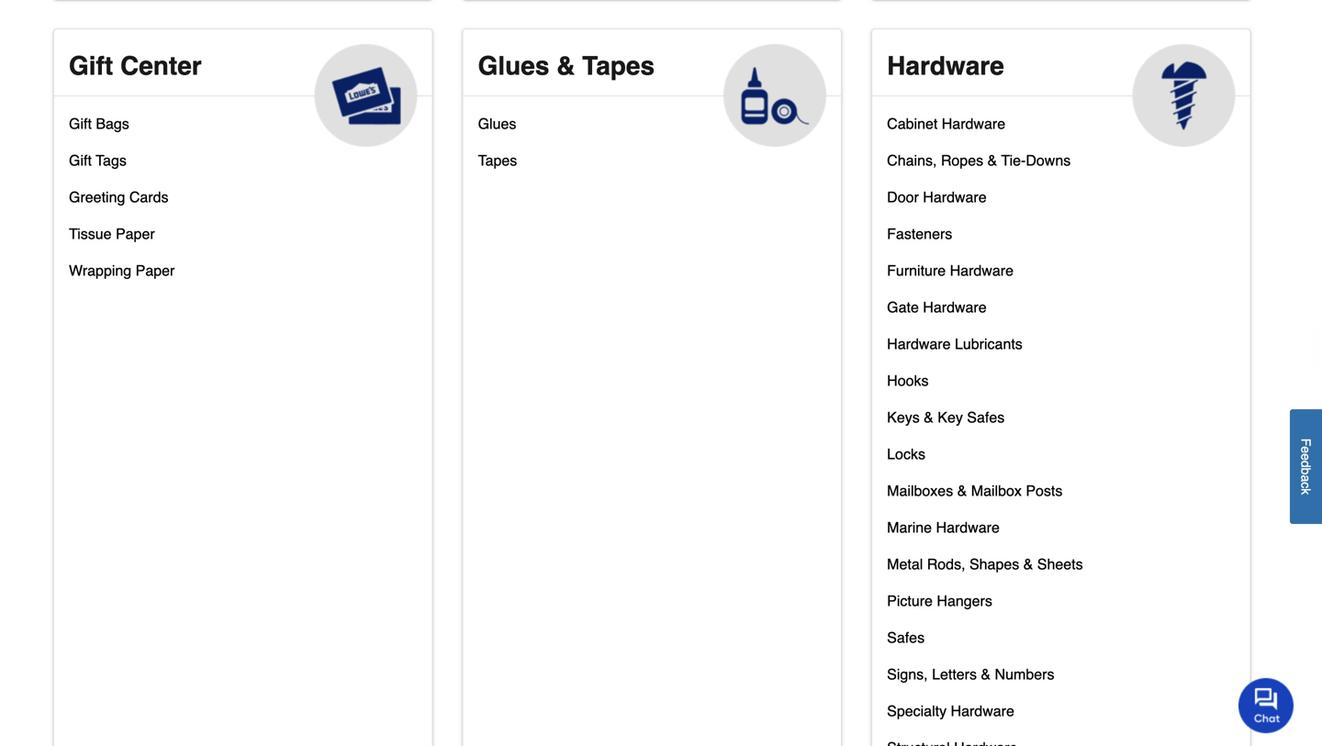 Task type: describe. For each thing, give the bounding box(es) containing it.
hardware for furniture
[[950, 262, 1014, 279]]

hardware for specialty
[[951, 703, 1015, 720]]

chains, ropes & tie-downs
[[887, 152, 1071, 169]]

signs, letters & numbers
[[887, 666, 1055, 683]]

door hardware link
[[887, 185, 987, 221]]

hardware for door
[[923, 189, 987, 206]]

1 vertical spatial tapes
[[478, 152, 517, 169]]

hardware image
[[1133, 44, 1236, 147]]

d
[[1299, 461, 1314, 468]]

hardware link
[[873, 29, 1250, 147]]

door hardware
[[887, 189, 987, 206]]

furniture
[[887, 262, 946, 279]]

glues & tapes link
[[463, 29, 841, 147]]

b
[[1299, 468, 1314, 475]]

wrapping paper link
[[69, 258, 175, 295]]

lubricants
[[955, 336, 1023, 353]]

cabinet hardware
[[887, 115, 1006, 132]]

cards
[[129, 189, 168, 206]]

gift for gift bags
[[69, 115, 92, 132]]

glues link
[[478, 111, 516, 148]]

greeting cards link
[[69, 185, 168, 221]]

metal rods, shapes & sheets link
[[887, 552, 1083, 589]]

tapes inside 'glues & tapes' link
[[582, 51, 655, 81]]

chat invite button image
[[1239, 678, 1295, 734]]

hardware lubricants link
[[887, 331, 1023, 368]]

tags
[[96, 152, 127, 169]]

tie-
[[1001, 152, 1026, 169]]

gift for gift center
[[69, 51, 113, 81]]

tissue paper link
[[69, 221, 155, 258]]

specialty hardware
[[887, 703, 1015, 720]]

tapes link
[[478, 148, 517, 185]]

gift tags
[[69, 152, 127, 169]]

fasteners link
[[887, 221, 953, 258]]

signs, letters & numbers link
[[887, 662, 1055, 699]]

locks
[[887, 446, 926, 463]]

hardware for marine
[[936, 519, 1000, 536]]

hardware for cabinet
[[942, 115, 1006, 132]]

hooks link
[[887, 368, 929, 405]]

chains,
[[887, 152, 937, 169]]

greeting cards
[[69, 189, 168, 206]]

paper for wrapping paper
[[136, 262, 175, 279]]

marine
[[887, 519, 932, 536]]

letters
[[932, 666, 977, 683]]

mailboxes & mailbox posts link
[[887, 478, 1063, 515]]

specialty hardware link
[[887, 699, 1015, 735]]

hooks
[[887, 372, 929, 389]]



Task type: vqa. For each thing, say whether or not it's contained in the screenshot.
middle the by
no



Task type: locate. For each thing, give the bounding box(es) containing it.
tissue
[[69, 225, 112, 242]]

glues up tapes link
[[478, 115, 516, 132]]

sheets
[[1037, 556, 1083, 573]]

1 gift from the top
[[69, 51, 113, 81]]

gate hardware
[[887, 299, 987, 316]]

wrapping paper
[[69, 262, 175, 279]]

bags
[[96, 115, 129, 132]]

1 horizontal spatial tapes
[[582, 51, 655, 81]]

signs,
[[887, 666, 928, 683]]

1 e from the top
[[1299, 446, 1314, 454]]

numbers
[[995, 666, 1055, 683]]

k
[[1299, 489, 1314, 495]]

paper down the "tissue paper" link on the top left of the page
[[136, 262, 175, 279]]

glues for glues & tapes
[[478, 51, 549, 81]]

furniture hardware link
[[887, 258, 1014, 295]]

glues
[[478, 51, 549, 81], [478, 115, 516, 132]]

e up d
[[1299, 446, 1314, 454]]

gift bags
[[69, 115, 129, 132]]

posts
[[1026, 482, 1063, 499]]

shapes
[[970, 556, 1020, 573]]

safes inside keys & key safes link
[[967, 409, 1005, 426]]

gift
[[69, 51, 113, 81], [69, 115, 92, 132], [69, 152, 92, 169]]

mailboxes
[[887, 482, 953, 499]]

cabinet
[[887, 115, 938, 132]]

tissue paper
[[69, 225, 155, 242]]

0 vertical spatial tapes
[[582, 51, 655, 81]]

gift inside 'link'
[[69, 115, 92, 132]]

glues for glues
[[478, 115, 516, 132]]

tapes
[[582, 51, 655, 81], [478, 152, 517, 169]]

0 horizontal spatial tapes
[[478, 152, 517, 169]]

hardware down gate hardware link
[[887, 336, 951, 353]]

gift tags link
[[69, 148, 127, 185]]

mailbox
[[971, 482, 1022, 499]]

gift center image
[[315, 44, 417, 147]]

key
[[938, 409, 963, 426]]

hardware
[[887, 51, 1004, 81], [942, 115, 1006, 132], [923, 189, 987, 206], [950, 262, 1014, 279], [923, 299, 987, 316], [887, 336, 951, 353], [936, 519, 1000, 536], [951, 703, 1015, 720]]

glues & tapes image
[[724, 44, 827, 147]]

mailboxes & mailbox posts
[[887, 482, 1063, 499]]

hardware lubricants
[[887, 336, 1023, 353]]

gift left bags
[[69, 115, 92, 132]]

gift center
[[69, 51, 202, 81]]

metal rods, shapes & sheets
[[887, 556, 1083, 573]]

keys & key safes
[[887, 409, 1005, 426]]

picture hangers
[[887, 593, 993, 610]]

c
[[1299, 482, 1314, 489]]

marine hardware
[[887, 519, 1000, 536]]

safes
[[967, 409, 1005, 426], [887, 629, 925, 646]]

e up b on the bottom right
[[1299, 454, 1314, 461]]

picture
[[887, 593, 933, 610]]

gate hardware link
[[887, 295, 987, 331]]

0 vertical spatial paper
[[116, 225, 155, 242]]

f
[[1299, 439, 1314, 446]]

0 vertical spatial safes
[[967, 409, 1005, 426]]

ropes
[[941, 152, 984, 169]]

furniture hardware
[[887, 262, 1014, 279]]

1 horizontal spatial safes
[[967, 409, 1005, 426]]

f e e d b a c k
[[1299, 439, 1314, 495]]

2 vertical spatial gift
[[69, 152, 92, 169]]

center
[[120, 51, 202, 81]]

gift left tags
[[69, 152, 92, 169]]

picture hangers link
[[887, 589, 993, 625]]

hangers
[[937, 593, 993, 610]]

3 gift from the top
[[69, 152, 92, 169]]

hardware down the ropes
[[923, 189, 987, 206]]

specialty
[[887, 703, 947, 720]]

1 glues from the top
[[478, 51, 549, 81]]

2 e from the top
[[1299, 454, 1314, 461]]

locks link
[[887, 442, 926, 478]]

safes right key at the bottom right of page
[[967, 409, 1005, 426]]

1 vertical spatial gift
[[69, 115, 92, 132]]

keys & key safes link
[[887, 405, 1005, 442]]

2 glues from the top
[[478, 115, 516, 132]]

greeting
[[69, 189, 125, 206]]

chains, ropes & tie-downs link
[[887, 148, 1071, 185]]

hardware down mailboxes & mailbox posts link
[[936, 519, 1000, 536]]

hardware up cabinet hardware
[[887, 51, 1004, 81]]

downs
[[1026, 152, 1071, 169]]

gift up gift bags
[[69, 51, 113, 81]]

wrapping
[[69, 262, 131, 279]]

rods,
[[927, 556, 966, 573]]

e
[[1299, 446, 1314, 454], [1299, 454, 1314, 461]]

fasteners
[[887, 225, 953, 242]]

glues & tapes
[[478, 51, 655, 81]]

1 vertical spatial glues
[[478, 115, 516, 132]]

cabinet hardware link
[[887, 111, 1006, 148]]

door
[[887, 189, 919, 206]]

paper down greeting cards link at the left top of the page
[[116, 225, 155, 242]]

safes up signs,
[[887, 629, 925, 646]]

a
[[1299, 475, 1314, 482]]

gate
[[887, 299, 919, 316]]

gift bags link
[[69, 111, 129, 148]]

marine hardware link
[[887, 515, 1000, 552]]

hardware up gate hardware
[[950, 262, 1014, 279]]

hardware down "furniture hardware" link
[[923, 299, 987, 316]]

paper for tissue paper
[[116, 225, 155, 242]]

1 vertical spatial safes
[[887, 629, 925, 646]]

1 vertical spatial paper
[[136, 262, 175, 279]]

glues inside 'glues & tapes' link
[[478, 51, 549, 81]]

hardware for gate
[[923, 299, 987, 316]]

keys
[[887, 409, 920, 426]]

2 gift from the top
[[69, 115, 92, 132]]

gift for gift tags
[[69, 152, 92, 169]]

gift center link
[[54, 29, 432, 147]]

glues up glues link
[[478, 51, 549, 81]]

safes link
[[887, 625, 925, 662]]

metal
[[887, 556, 923, 573]]

paper
[[116, 225, 155, 242], [136, 262, 175, 279]]

&
[[557, 51, 575, 81], [988, 152, 997, 169], [924, 409, 934, 426], [957, 482, 967, 499], [1024, 556, 1033, 573], [981, 666, 991, 683]]

0 horizontal spatial safes
[[887, 629, 925, 646]]

f e e d b a c k button
[[1290, 409, 1322, 524]]

0 vertical spatial gift
[[69, 51, 113, 81]]

hardware down signs, letters & numbers link
[[951, 703, 1015, 720]]

0 vertical spatial glues
[[478, 51, 549, 81]]

hardware up chains, ropes & tie-downs
[[942, 115, 1006, 132]]



